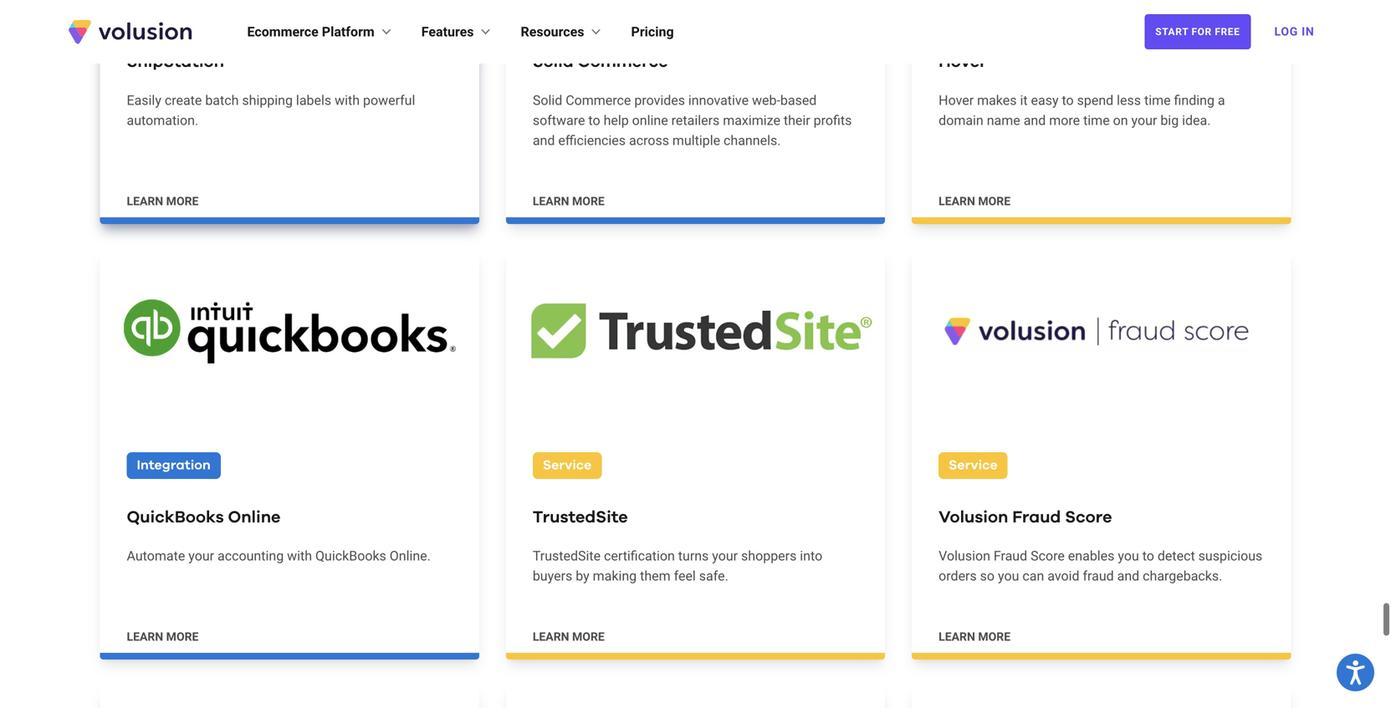 Task type: locate. For each thing, give the bounding box(es) containing it.
to
[[1062, 92, 1074, 108], [589, 112, 601, 128], [1143, 548, 1155, 564]]

multiple
[[673, 133, 721, 148]]

learn for learn more button underneath domain
[[939, 195, 976, 208]]

volusion up so
[[939, 510, 1009, 526]]

powerful
[[363, 92, 415, 108]]

1 vertical spatial you
[[998, 569, 1020, 584]]

commerce inside solid commerce provides innovative web-based software to help online retailers maximize their profits and efficiencies across multiple channels.
[[566, 92, 631, 108]]

0 vertical spatial hover
[[939, 53, 987, 70]]

0 vertical spatial trustedsite
[[533, 510, 628, 526]]

to inside hover makes it easy to spend less time finding a domain name and more time on your big idea.
[[1062, 92, 1074, 108]]

1 horizontal spatial quickbooks
[[316, 548, 387, 564]]

hover for hover makes it easy to spend less time finding a domain name and more time on your big idea.
[[939, 92, 974, 108]]

trustedsite up buyers
[[533, 548, 601, 564]]

learn more down automate
[[127, 630, 199, 644]]

0 horizontal spatial with
[[287, 548, 312, 564]]

and down easy
[[1024, 112, 1046, 128]]

0 vertical spatial fraud
[[1013, 510, 1062, 526]]

big
[[1161, 112, 1179, 128]]

learn down domain
[[939, 195, 976, 208]]

and inside volusion fraud score enables you to detect suspicious orders so you can avoid fraud and chargebacks.
[[1118, 569, 1140, 584]]

0 vertical spatial to
[[1062, 92, 1074, 108]]

1 horizontal spatial to
[[1062, 92, 1074, 108]]

quickbooks left online.
[[316, 548, 387, 564]]

learn more button
[[127, 193, 199, 210], [533, 193, 605, 210], [939, 193, 1011, 210], [127, 629, 199, 646], [533, 629, 605, 646], [939, 629, 1011, 646]]

1 vertical spatial to
[[589, 112, 601, 128]]

1 vertical spatial hover
[[939, 92, 974, 108]]

a
[[1219, 92, 1226, 108]]

across
[[629, 133, 670, 148]]

1 vertical spatial score
[[1031, 548, 1065, 564]]

0 vertical spatial volusion
[[939, 510, 1009, 526]]

score inside volusion fraud score enables you to detect suspicious orders so you can avoid fraud and chargebacks.
[[1031, 548, 1065, 564]]

1 hover from the top
[[939, 53, 987, 70]]

1 horizontal spatial you
[[1118, 548, 1140, 564]]

commerce up help at top
[[566, 92, 631, 108]]

maximize
[[723, 112, 781, 128]]

fraud
[[1013, 510, 1062, 526], [994, 548, 1028, 564]]

them
[[640, 569, 671, 584]]

solid
[[533, 53, 574, 70], [533, 92, 563, 108]]

1 vertical spatial solid
[[533, 92, 563, 108]]

1 vertical spatial quickbooks
[[316, 548, 387, 564]]

0 vertical spatial commerce
[[578, 53, 668, 70]]

makes
[[978, 92, 1017, 108]]

volusion inside volusion fraud score enables you to detect suspicious orders so you can avoid fraud and chargebacks.
[[939, 548, 991, 564]]

learn more down so
[[939, 630, 1011, 644]]

learn more
[[127, 195, 199, 208], [533, 195, 605, 208], [939, 195, 1011, 208], [127, 630, 199, 644], [533, 630, 605, 644], [939, 630, 1011, 644]]

automate your accounting with quickbooks online.
[[127, 548, 431, 564]]

quickbooks online image
[[100, 251, 479, 412]]

2 trustedsite from the top
[[533, 548, 601, 564]]

hover up makes
[[939, 53, 987, 70]]

0 vertical spatial with
[[335, 92, 360, 108]]

0 horizontal spatial service
[[543, 459, 592, 473]]

you
[[1118, 548, 1140, 564], [998, 569, 1020, 584]]

based
[[781, 92, 817, 108]]

finding
[[1175, 92, 1215, 108]]

create
[[165, 92, 202, 108]]

1 horizontal spatial and
[[1024, 112, 1046, 128]]

making
[[593, 569, 637, 584]]

learn more button down domain
[[939, 193, 1011, 210]]

with
[[335, 92, 360, 108], [287, 548, 312, 564]]

1 vertical spatial commerce
[[566, 92, 631, 108]]

solid up software
[[533, 92, 563, 108]]

trustedsite
[[533, 510, 628, 526], [533, 548, 601, 564]]

to up efficiencies
[[589, 112, 601, 128]]

commerce
[[578, 53, 668, 70], [566, 92, 631, 108]]

learn more for learn more button below so
[[939, 630, 1011, 644]]

0 vertical spatial solid
[[533, 53, 574, 70]]

1 vertical spatial time
[[1084, 112, 1110, 128]]

trustedsite for trustedsite
[[533, 510, 628, 526]]

2 horizontal spatial and
[[1118, 569, 1140, 584]]

platform
[[322, 24, 375, 40]]

0 vertical spatial and
[[1024, 112, 1046, 128]]

in
[[1302, 25, 1315, 38]]

2 service from the left
[[949, 459, 998, 473]]

learn
[[127, 195, 163, 208], [533, 195, 570, 208], [939, 195, 976, 208], [127, 630, 163, 644], [533, 630, 570, 644], [939, 630, 976, 644]]

quickbooks
[[127, 510, 224, 526], [316, 548, 387, 564]]

time up big
[[1145, 92, 1171, 108]]

learn down orders
[[939, 630, 976, 644]]

and right fraud
[[1118, 569, 1140, 584]]

detect
[[1158, 548, 1196, 564]]

2 solid from the top
[[533, 92, 563, 108]]

to right easy
[[1062, 92, 1074, 108]]

1 volusion from the top
[[939, 510, 1009, 526]]

learn down automation. at the left of page
[[127, 195, 163, 208]]

2 horizontal spatial your
[[1132, 112, 1158, 128]]

learn down buyers
[[533, 630, 570, 644]]

solid inside solid commerce provides innovative web-based software to help online retailers maximize their profits and efficiencies across multiple channels.
[[533, 92, 563, 108]]

idea.
[[1183, 112, 1211, 128]]

hover up domain
[[939, 92, 974, 108]]

1 horizontal spatial with
[[335, 92, 360, 108]]

your up 'safe.'
[[712, 548, 738, 564]]

you right so
[[998, 569, 1020, 584]]

turns
[[679, 548, 709, 564]]

0 vertical spatial score
[[1066, 510, 1113, 526]]

volusion for volusion fraud score
[[939, 510, 1009, 526]]

0 horizontal spatial you
[[998, 569, 1020, 584]]

solid commerce provides innovative web-based software to help online retailers maximize their profits and efficiencies across multiple channels.
[[533, 92, 852, 148]]

solid for solid commerce
[[533, 53, 574, 70]]

2 volusion from the top
[[939, 548, 991, 564]]

1 solid from the top
[[533, 53, 574, 70]]

0 horizontal spatial quickbooks
[[127, 510, 224, 526]]

your right 'on'
[[1132, 112, 1158, 128]]

score for volusion fraud score enables you to detect suspicious orders so you can avoid fraud and chargebacks.
[[1031, 548, 1065, 564]]

learn more down domain
[[939, 195, 1011, 208]]

learn down automate
[[127, 630, 163, 644]]

feel
[[674, 569, 696, 584]]

time down spend
[[1084, 112, 1110, 128]]

and inside solid commerce provides innovative web-based software to help online retailers maximize their profits and efficiencies across multiple channels.
[[533, 133, 555, 148]]

volusion
[[939, 510, 1009, 526], [939, 548, 991, 564]]

learn down efficiencies
[[533, 195, 570, 208]]

more for learn more button below so
[[979, 630, 1011, 644]]

1 trustedsite from the top
[[533, 510, 628, 526]]

name
[[987, 112, 1021, 128]]

1 horizontal spatial your
[[712, 548, 738, 564]]

learn more down automation. at the left of page
[[127, 195, 199, 208]]

trustedsite up by
[[533, 510, 628, 526]]

more
[[1050, 112, 1081, 128], [166, 195, 199, 208], [572, 195, 605, 208], [979, 195, 1011, 208], [166, 630, 199, 644], [572, 630, 605, 644], [979, 630, 1011, 644]]

your down quickbooks online
[[189, 548, 214, 564]]

shipping
[[242, 92, 293, 108]]

and for solid commerce
[[533, 133, 555, 148]]

1 vertical spatial with
[[287, 548, 312, 564]]

ecommerce
[[247, 24, 319, 40]]

time
[[1145, 92, 1171, 108], [1084, 112, 1110, 128]]

1 vertical spatial and
[[533, 133, 555, 148]]

commerce down the pricing link
[[578, 53, 668, 70]]

0 horizontal spatial to
[[589, 112, 601, 128]]

software
[[533, 112, 585, 128]]

2 hover from the top
[[939, 92, 974, 108]]

0 horizontal spatial score
[[1031, 548, 1065, 564]]

learn more button down by
[[533, 629, 605, 646]]

score
[[1066, 510, 1113, 526], [1031, 548, 1065, 564]]

0 horizontal spatial and
[[533, 133, 555, 148]]

accounting
[[218, 548, 284, 564]]

and down software
[[533, 133, 555, 148]]

to left detect
[[1143, 548, 1155, 564]]

hover
[[939, 53, 987, 70], [939, 92, 974, 108]]

1 vertical spatial trustedsite
[[533, 548, 601, 564]]

it
[[1021, 92, 1028, 108]]

1 horizontal spatial score
[[1066, 510, 1113, 526]]

certification
[[604, 548, 675, 564]]

1 vertical spatial volusion
[[939, 548, 991, 564]]

and for volusion fraud score
[[1118, 569, 1140, 584]]

0 horizontal spatial time
[[1084, 112, 1110, 128]]

easily create batch shipping labels with powerful automation.
[[127, 92, 415, 128]]

channels.
[[724, 133, 781, 148]]

learn more down by
[[533, 630, 605, 644]]

with right labels
[[335, 92, 360, 108]]

log
[[1275, 25, 1299, 38]]

service
[[543, 459, 592, 473], [949, 459, 998, 473]]

fraud for volusion fraud score enables you to detect suspicious orders so you can avoid fraud and chargebacks.
[[994, 548, 1028, 564]]

1 horizontal spatial time
[[1145, 92, 1171, 108]]

solid down resources
[[533, 53, 574, 70]]

trustedsite inside trustedsite certification turns your shoppers into buyers by making them feel safe.
[[533, 548, 601, 564]]

fraud inside volusion fraud score enables you to detect suspicious orders so you can avoid fraud and chargebacks.
[[994, 548, 1028, 564]]

hover for hover
[[939, 53, 987, 70]]

so
[[981, 569, 995, 584]]

learn for learn more button underneath automation. at the left of page
[[127, 195, 163, 208]]

and
[[1024, 112, 1046, 128], [533, 133, 555, 148], [1118, 569, 1140, 584]]

score up can
[[1031, 548, 1065, 564]]

hover inside hover makes it easy to spend less time finding a domain name and more time on your big idea.
[[939, 92, 974, 108]]

you right enables
[[1118, 548, 1140, 564]]

1 horizontal spatial service
[[949, 459, 998, 473]]

volusion up orders
[[939, 548, 991, 564]]

2 vertical spatial to
[[1143, 548, 1155, 564]]

2 horizontal spatial to
[[1143, 548, 1155, 564]]

with right accounting
[[287, 548, 312, 564]]

1 service from the left
[[543, 459, 592, 473]]

volusion fraud score image
[[912, 251, 1292, 412]]

ecommerce platform
[[247, 24, 375, 40]]

less
[[1117, 92, 1142, 108]]

learn more button down efficiencies
[[533, 193, 605, 210]]

quickbooks up automate
[[127, 510, 224, 526]]

and inside hover makes it easy to spend less time finding a domain name and more time on your big idea.
[[1024, 112, 1046, 128]]

with inside easily create batch shipping labels with powerful automation.
[[335, 92, 360, 108]]

0 vertical spatial time
[[1145, 92, 1171, 108]]

1 vertical spatial fraud
[[994, 548, 1028, 564]]

score up enables
[[1066, 510, 1113, 526]]

2 vertical spatial and
[[1118, 569, 1140, 584]]

learn more for learn more button below by
[[533, 630, 605, 644]]

learn more down efficiencies
[[533, 195, 605, 208]]

commerce for solid commerce provides innovative web-based software to help online retailers maximize their profits and efficiencies across multiple channels.
[[566, 92, 631, 108]]

trustedsite certification turns your shoppers into buyers by making them feel safe.
[[533, 548, 823, 584]]



Task type: vqa. For each thing, say whether or not it's contained in the screenshot.
with
yes



Task type: describe. For each thing, give the bounding box(es) containing it.
service for trustedsite
[[543, 459, 592, 473]]

can
[[1023, 569, 1045, 584]]

0 vertical spatial quickbooks
[[127, 510, 224, 526]]

open accessibe: accessibility options, statement and help image
[[1347, 661, 1366, 686]]

your inside hover makes it easy to spend less time finding a domain name and more time on your big idea.
[[1132, 112, 1158, 128]]

resources
[[521, 24, 585, 40]]

trustedsite image
[[506, 251, 886, 412]]

avoid
[[1048, 569, 1080, 584]]

log in link
[[1265, 13, 1325, 50]]

solid for solid commerce provides innovative web-based software to help online retailers maximize their profits and efficiencies across multiple channels.
[[533, 92, 563, 108]]

volusion fraud score enables you to detect suspicious orders so you can avoid fraud and chargebacks.
[[939, 548, 1263, 584]]

free
[[1216, 26, 1241, 38]]

to inside volusion fraud score enables you to detect suspicious orders so you can avoid fraud and chargebacks.
[[1143, 548, 1155, 564]]

features
[[422, 24, 474, 40]]

online
[[632, 112, 668, 128]]

pricing link
[[631, 22, 674, 42]]

learn more button down so
[[939, 629, 1011, 646]]

log in
[[1275, 25, 1315, 38]]

fraud
[[1083, 569, 1115, 584]]

suspicious
[[1199, 548, 1263, 564]]

to inside solid commerce provides innovative web-based software to help online retailers maximize their profits and efficiencies across multiple channels.
[[589, 112, 601, 128]]

chargebacks.
[[1143, 569, 1223, 584]]

orders
[[939, 569, 977, 584]]

domain
[[939, 112, 984, 128]]

buyers
[[533, 569, 573, 584]]

learn more for learn more button underneath domain
[[939, 195, 1011, 208]]

more for learn more button under efficiencies
[[572, 195, 605, 208]]

on
[[1114, 112, 1129, 128]]

pricing
[[631, 24, 674, 40]]

more inside hover makes it easy to spend less time finding a domain name and more time on your big idea.
[[1050, 112, 1081, 128]]

start for free link
[[1145, 14, 1252, 49]]

shoppers
[[742, 548, 797, 564]]

learn more button down automation. at the left of page
[[127, 193, 199, 210]]

easily
[[127, 92, 161, 108]]

learn more for learn more button underneath automation. at the left of page
[[127, 195, 199, 208]]

innovative
[[689, 92, 749, 108]]

ecommerce platform button
[[247, 22, 395, 42]]

learn more for learn more button below automate
[[127, 630, 199, 644]]

0 vertical spatial you
[[1118, 548, 1140, 564]]

score for volusion fraud score
[[1066, 510, 1113, 526]]

trustedsite for trustedsite certification turns your shoppers into buyers by making them feel safe.
[[533, 548, 601, 564]]

more for learn more button underneath domain
[[979, 195, 1011, 208]]

web-
[[752, 92, 781, 108]]

safe.
[[699, 569, 729, 584]]

batch
[[205, 92, 239, 108]]

commerce for solid commerce
[[578, 53, 668, 70]]

automation.
[[127, 112, 199, 128]]

quickbooks online
[[127, 510, 281, 526]]

fraud for volusion fraud score
[[1013, 510, 1062, 526]]

more for learn more button below automate
[[166, 630, 199, 644]]

by
[[576, 569, 590, 584]]

help
[[604, 112, 629, 128]]

enables
[[1069, 548, 1115, 564]]

more for learn more button below by
[[572, 630, 605, 644]]

learn for learn more button below by
[[533, 630, 570, 644]]

your inside trustedsite certification turns your shoppers into buyers by making them feel safe.
[[712, 548, 738, 564]]

learn more for learn more button under efficiencies
[[533, 195, 605, 208]]

for
[[1192, 26, 1213, 38]]

start
[[1156, 26, 1189, 38]]

into
[[800, 548, 823, 564]]

their
[[784, 112, 811, 128]]

provides
[[635, 92, 685, 108]]

features button
[[422, 22, 494, 42]]

spend
[[1078, 92, 1114, 108]]

online.
[[390, 548, 431, 564]]

solid commerce
[[533, 53, 668, 70]]

learn for learn more button under efficiencies
[[533, 195, 570, 208]]

retailers
[[672, 112, 720, 128]]

integration
[[137, 459, 211, 473]]

resources button
[[521, 22, 605, 42]]

more for learn more button underneath automation. at the left of page
[[166, 195, 199, 208]]

learn more button down automate
[[127, 629, 199, 646]]

hover makes it easy to spend less time finding a domain name and more time on your big idea.
[[939, 92, 1226, 128]]

online
[[228, 510, 281, 526]]

learn for learn more button below so
[[939, 630, 976, 644]]

profits
[[814, 112, 852, 128]]

automate
[[127, 548, 185, 564]]

efficiencies
[[559, 133, 626, 148]]

service for volusion fraud score
[[949, 459, 998, 473]]

easy
[[1032, 92, 1059, 108]]

volusion fraud score
[[939, 510, 1113, 526]]

learn for learn more button below automate
[[127, 630, 163, 644]]

labels
[[296, 92, 332, 108]]

volusion for volusion fraud score enables you to detect suspicious orders so you can avoid fraud and chargebacks.
[[939, 548, 991, 564]]

start for free
[[1156, 26, 1241, 38]]

0 horizontal spatial your
[[189, 548, 214, 564]]

shipstation
[[127, 53, 224, 70]]



